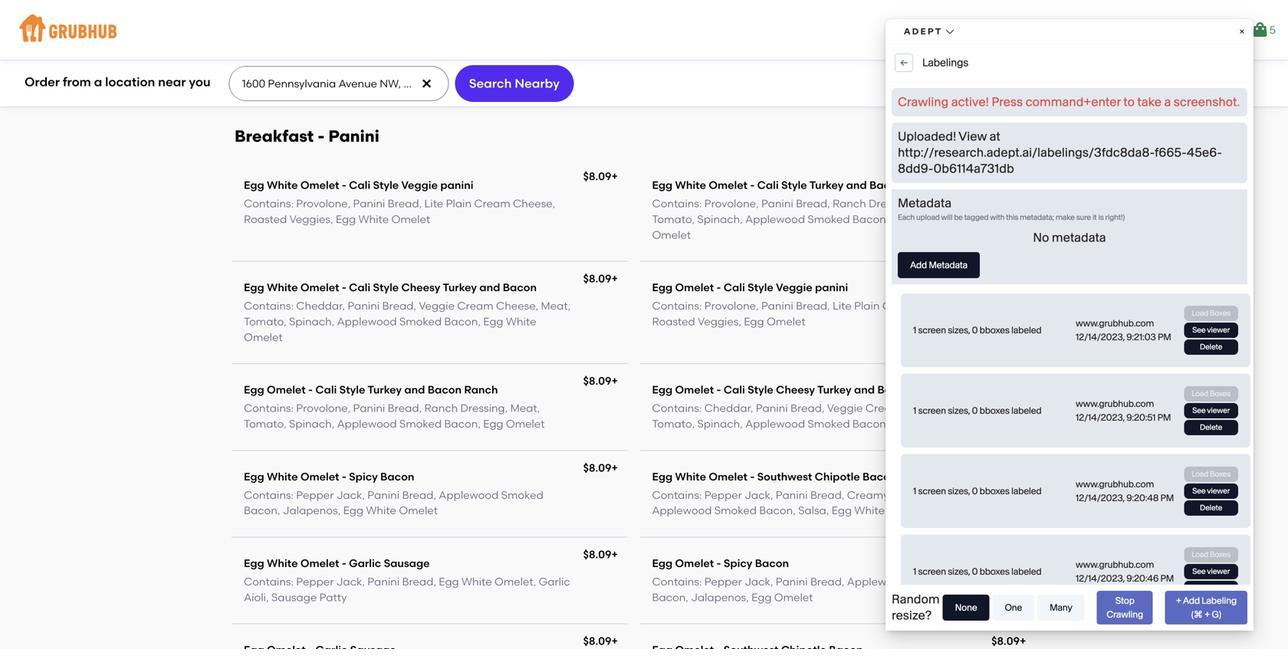 Task type: locate. For each thing, give the bounding box(es) containing it.
$8.09 + for egg omelet - cali style veggie panini contains: provolone, panini bread, lite plain cream cheese, roasted veggies, egg omelet
[[992, 272, 1027, 285]]

0 horizontal spatial cheesy
[[402, 281, 441, 294]]

salsa, down "chipotle"
[[799, 504, 829, 517]]

bacon inside egg omelet - cali style cheesy turkey and bacon contains: cheddar, panini bread, veggie cream cheese, meat, tomato, spinach, applewood smoked bacon, egg omelet
[[878, 384, 912, 397]]

0 vertical spatial sausage
[[384, 557, 430, 570]]

smoked inside egg white omelet - southwest chipotle bacon contains: pepper jack, panini bread, creamy chipotle, applewood smoked bacon, salsa, egg white omelet
[[715, 504, 757, 517]]

panini
[[441, 179, 474, 192], [815, 281, 848, 294]]

tomato, inside contains: garlic aioli, plain cream cheese, spinach, tomato, egg omelet, tortilla, oven roasted turkey
[[518, 49, 560, 62]]

- inside egg omelet - cali style turkey and bacon ranch contains: provolone, panini bread, ranch dressing, meat, tomato, spinach, applewood smoked bacon, egg omelet
[[308, 384, 313, 397]]

roasted
[[381, 65, 424, 78], [244, 213, 287, 226], [652, 315, 695, 328]]

search nearby button
[[455, 65, 574, 102]]

sausage down egg white omelet - spicy bacon contains: pepper jack, panini bread, applewood smoked bacon, jalapenos, egg white omelet
[[384, 557, 430, 570]]

$8.09 for egg white omelet - cali style veggie panini contains: provolone, panini bread, lite plain cream cheese, roasted veggies, egg white omelet
[[583, 170, 612, 183]]

1 horizontal spatial garlic
[[349, 557, 381, 570]]

0 vertical spatial svg image
[[1251, 21, 1270, 39]]

- inside egg white omelet - spicy bacon contains: pepper jack, panini bread, applewood smoked bacon, jalapenos, egg white omelet
[[342, 470, 347, 483]]

style inside the egg omelet - cali style veggie panini contains: provolone, panini bread, lite plain cream cheese, roasted veggies, egg omelet
[[748, 281, 774, 294]]

egg white omelet - spicy bacon contains: pepper jack, panini bread, applewood smoked bacon, jalapenos, egg white omelet
[[244, 470, 544, 517]]

$8.09 + for egg omelet - cali style cheesy turkey and bacon contains: cheddar, panini bread, veggie cream cheese, meat, tomato, spinach, applewood smoked bacon, egg omelet
[[992, 375, 1027, 388]]

egg
[[244, 65, 264, 78], [716, 65, 736, 78], [244, 179, 264, 192], [652, 179, 673, 192], [336, 213, 356, 226], [892, 213, 912, 226], [244, 281, 264, 294], [652, 281, 673, 294], [483, 315, 504, 328], [744, 315, 764, 328], [244, 384, 264, 397], [652, 384, 673, 397], [483, 418, 504, 431], [892, 418, 912, 431], [244, 470, 264, 483], [652, 470, 673, 483], [343, 504, 364, 517], [832, 504, 852, 517], [244, 557, 264, 570], [652, 557, 673, 570], [439, 576, 459, 589], [752, 591, 772, 604]]

panini inside egg white omelet - spicy bacon contains: pepper jack, panini bread, applewood smoked bacon, jalapenos, egg white omelet
[[368, 489, 400, 502]]

$8.09 for egg white omelet - spicy bacon contains: pepper jack, panini bread, applewood smoked bacon, jalapenos, egg white omelet
[[583, 462, 612, 475]]

cheesy
[[402, 281, 441, 294], [776, 384, 815, 397]]

0 vertical spatial creamy
[[705, 49, 747, 62]]

0 vertical spatial aioli,
[[330, 49, 355, 62]]

jack, inside egg white omelet - spicy bacon contains: pepper jack, panini bread, applewood smoked bacon, jalapenos, egg white omelet
[[337, 489, 365, 502]]

lite inside egg white omelet - cali style veggie panini contains: provolone, panini bread, lite plain cream cheese, roasted veggies, egg white omelet
[[425, 197, 444, 210]]

0 vertical spatial dressing,
[[869, 197, 916, 210]]

omelet inside egg white omelet - garlic sausage contains: pepper jack, panini bread, egg white omelet, garlic aioli, sausage patty
[[301, 557, 339, 570]]

bacon,
[[853, 213, 889, 226], [444, 315, 481, 328], [444, 418, 481, 431], [853, 418, 889, 431], [244, 504, 280, 517], [760, 504, 796, 517], [652, 591, 689, 604]]

spinach,
[[470, 49, 515, 62], [698, 213, 743, 226], [289, 315, 335, 328], [289, 418, 335, 431], [698, 418, 743, 431]]

search nearby
[[469, 76, 560, 91]]

jack, inside egg white omelet - southwest chipotle bacon contains: pepper jack, panini bread, creamy chipotle, applewood smoked bacon, salsa, egg white omelet
[[745, 489, 773, 502]]

0 vertical spatial lite
[[425, 197, 444, 210]]

beans,
[[814, 65, 849, 78]]

0 vertical spatial panini
[[441, 179, 474, 192]]

panini inside egg white omelet - southwest chipotle bacon contains: pepper jack, panini bread, creamy chipotle, applewood smoked bacon, salsa, egg white omelet
[[776, 489, 808, 502]]

1 vertical spatial aioli,
[[244, 591, 269, 604]]

+ for egg white omelet - spicy bacon contains: pepper jack, panini bread, applewood smoked bacon, jalapenos, egg white omelet
[[612, 462, 618, 475]]

1 horizontal spatial cheddar,
[[705, 402, 754, 415]]

egg inside contains: creamy chipotle, avocado, plain cream cheese, fresh salsa, egg omelet, black beans, tortilla
[[716, 65, 736, 78]]

bacon inside egg omelet - spicy bacon contains: pepper jack, panini bread, applewood smoked bacon, jalapenos, egg omelet
[[755, 557, 789, 570]]

contains: inside egg omelet - cali style turkey and bacon ranch contains: provolone, panini bread, ranch dressing, meat, tomato, spinach, applewood smoked bacon, egg omelet
[[244, 402, 294, 415]]

cream inside egg white omelet - cali style veggie panini contains: provolone, panini bread, lite plain cream cheese, roasted veggies, egg white omelet
[[474, 197, 511, 210]]

bacon
[[870, 179, 904, 192], [503, 281, 537, 294], [428, 384, 462, 397], [878, 384, 912, 397], [380, 470, 414, 483], [863, 470, 897, 483], [755, 557, 789, 570]]

smoked inside egg omelet - spicy bacon contains: pepper jack, panini bread, applewood smoked bacon, jalapenos, egg omelet
[[910, 576, 952, 589]]

0 vertical spatial cheddar,
[[296, 300, 345, 313]]

jack,
[[337, 489, 365, 502], [745, 489, 773, 502], [337, 576, 365, 589], [745, 576, 773, 589]]

1 horizontal spatial sausage
[[384, 557, 430, 570]]

avocado,
[[799, 49, 848, 62]]

+ for egg white omelet - cali style turkey and bacon ranch contains: provolone, panini bread, ranch dressing, meat, tomato, spinach, applewood smoked bacon, egg white omelet
[[1020, 170, 1027, 183]]

0 horizontal spatial chipotle,
[[749, 49, 797, 62]]

pepper
[[296, 489, 334, 502], [705, 489, 742, 502], [296, 576, 334, 589], [705, 576, 742, 589]]

cheese, inside contains: garlic aioli, plain cream cheese, spinach, tomato, egg omelet, tortilla, oven roasted turkey
[[425, 49, 467, 62]]

contains: inside contains: garlic aioli, plain cream cheese, spinach, tomato, egg omelet, tortilla, oven roasted turkey
[[244, 49, 294, 62]]

panini
[[329, 127, 380, 146], [353, 197, 385, 210], [762, 197, 794, 210], [348, 300, 380, 313], [762, 300, 794, 313], [353, 402, 385, 415], [756, 402, 788, 415], [368, 489, 400, 502], [776, 489, 808, 502], [368, 576, 400, 589], [776, 576, 808, 589]]

0 horizontal spatial spicy
[[349, 470, 378, 483]]

1 horizontal spatial creamy
[[847, 489, 889, 502]]

1 vertical spatial salsa,
[[799, 504, 829, 517]]

0 vertical spatial spicy
[[349, 470, 378, 483]]

applewood inside egg white omelet - spicy bacon contains: pepper jack, panini bread, applewood smoked bacon, jalapenos, egg white omelet
[[439, 489, 499, 502]]

+
[[612, 170, 618, 183], [1020, 170, 1027, 183], [612, 272, 618, 285], [1020, 272, 1027, 285], [612, 375, 618, 388], [1020, 375, 1027, 388], [612, 462, 618, 475], [612, 548, 618, 561], [612, 635, 618, 648], [1020, 635, 1027, 648]]

black
[[783, 65, 812, 78]]

$8.09 + for egg white omelet - cali style veggie panini contains: provolone, panini bread, lite plain cream cheese, roasted veggies, egg white omelet
[[583, 170, 618, 183]]

1 vertical spatial garlic
[[349, 557, 381, 570]]

and
[[846, 179, 867, 192], [480, 281, 500, 294], [404, 384, 425, 397], [854, 384, 875, 397]]

0 vertical spatial roasted
[[381, 65, 424, 78]]

$8.09 + for egg white omelet - garlic sausage contains: pepper jack, panini bread, egg white omelet, garlic aioli, sausage patty
[[583, 548, 618, 561]]

and inside egg omelet - cali style turkey and bacon ranch contains: provolone, panini bread, ranch dressing, meat, tomato, spinach, applewood smoked bacon, egg omelet
[[404, 384, 425, 397]]

contains: garlic aioli, plain cream cheese, spinach, tomato, egg omelet, tortilla, oven roasted turkey
[[244, 49, 560, 78]]

garlic inside contains: garlic aioli, plain cream cheese, spinach, tomato, egg omelet, tortilla, oven roasted turkey
[[296, 49, 328, 62]]

dressing, inside egg omelet - cali style turkey and bacon ranch contains: provolone, panini bread, ranch dressing, meat, tomato, spinach, applewood smoked bacon, egg omelet
[[461, 402, 508, 415]]

bacon inside egg omelet - cali style turkey and bacon ranch contains: provolone, panini bread, ranch dressing, meat, tomato, spinach, applewood smoked bacon, egg omelet
[[428, 384, 462, 397]]

bread, inside egg omelet - spicy bacon contains: pepper jack, panini bread, applewood smoked bacon, jalapenos, egg omelet
[[811, 576, 845, 589]]

0 vertical spatial veggies,
[[290, 213, 333, 226]]

+ for egg white omelet - cali style veggie panini contains: provolone, panini bread, lite plain cream cheese, roasted veggies, egg white omelet
[[612, 170, 618, 183]]

bread,
[[388, 197, 422, 210], [796, 197, 830, 210], [382, 300, 416, 313], [796, 300, 830, 313], [388, 402, 422, 415], [791, 402, 825, 415], [402, 489, 436, 502], [811, 489, 845, 502], [402, 576, 436, 589], [811, 576, 845, 589]]

1 horizontal spatial chipotle,
[[892, 489, 939, 502]]

pepper inside egg white omelet - garlic sausage contains: pepper jack, panini bread, egg white omelet, garlic aioli, sausage patty
[[296, 576, 334, 589]]

spicy inside egg white omelet - spicy bacon contains: pepper jack, panini bread, applewood smoked bacon, jalapenos, egg white omelet
[[349, 470, 378, 483]]

spinach, inside contains: garlic aioli, plain cream cheese, spinach, tomato, egg omelet, tortilla, oven roasted turkey
[[470, 49, 515, 62]]

$8.09 +
[[583, 170, 618, 183], [992, 170, 1027, 183], [583, 272, 618, 285], [992, 272, 1027, 285], [583, 375, 618, 388], [992, 375, 1027, 388], [583, 462, 618, 475], [583, 548, 618, 561], [583, 635, 618, 648], [992, 635, 1027, 648]]

cheese, inside egg white omelet - cali style veggie panini contains: provolone, panini bread, lite plain cream cheese, roasted veggies, egg white omelet
[[513, 197, 555, 210]]

1 vertical spatial roasted
[[244, 213, 287, 226]]

1 vertical spatial panini
[[815, 281, 848, 294]]

cheddar, inside egg white omelet - cali style cheesy turkey and bacon contains: cheddar, panini bread, veggie cream cheese, meat, tomato, spinach, applewood smoked bacon, egg white omelet
[[296, 300, 345, 313]]

2 horizontal spatial omelet,
[[739, 65, 781, 78]]

$8.09
[[583, 170, 612, 183], [992, 170, 1020, 183], [583, 272, 612, 285], [992, 272, 1020, 285], [583, 375, 612, 388], [992, 375, 1020, 388], [583, 462, 612, 475], [583, 548, 612, 561], [583, 635, 612, 648], [992, 635, 1020, 648]]

egg white omelet - cali style veggie panini contains: provolone, panini bread, lite plain cream cheese, roasted veggies, egg white omelet
[[244, 179, 555, 226]]

provolone,
[[296, 197, 351, 210], [705, 197, 759, 210], [705, 300, 759, 313], [296, 402, 351, 415]]

egg inside contains: garlic aioli, plain cream cheese, spinach, tomato, egg omelet, tortilla, oven roasted turkey
[[244, 65, 264, 78]]

0 vertical spatial salsa,
[[683, 65, 714, 78]]

panini inside egg omelet - cali style turkey and bacon ranch contains: provolone, panini bread, ranch dressing, meat, tomato, spinach, applewood smoked bacon, egg omelet
[[353, 402, 385, 415]]

salsa, right fresh
[[683, 65, 714, 78]]

bacon, inside egg omelet - cali style cheesy turkey and bacon contains: cheddar, panini bread, veggie cream cheese, meat, tomato, spinach, applewood smoked bacon, egg omelet
[[853, 418, 889, 431]]

spinach, inside egg omelet - cali style turkey and bacon ranch contains: provolone, panini bread, ranch dressing, meat, tomato, spinach, applewood smoked bacon, egg omelet
[[289, 418, 335, 431]]

style
[[373, 179, 399, 192], [782, 179, 807, 192], [373, 281, 399, 294], [748, 281, 774, 294], [340, 384, 365, 397], [748, 384, 774, 397]]

0 horizontal spatial omelet,
[[267, 65, 308, 78]]

bacon inside egg white omelet - spicy bacon contains: pepper jack, panini bread, applewood smoked bacon, jalapenos, egg white omelet
[[380, 470, 414, 483]]

sausage left patty
[[271, 591, 317, 604]]

$8.09 + for egg white omelet - spicy bacon contains: pepper jack, panini bread, applewood smoked bacon, jalapenos, egg white omelet
[[583, 462, 618, 475]]

2 vertical spatial garlic
[[539, 576, 570, 589]]

panini inside the egg omelet - cali style veggie panini contains: provolone, panini bread, lite plain cream cheese, roasted veggies, egg omelet
[[815, 281, 848, 294]]

2 horizontal spatial garlic
[[539, 576, 570, 589]]

1 vertical spatial jalapenos,
[[691, 591, 749, 604]]

aioli, inside egg white omelet - garlic sausage contains: pepper jack, panini bread, egg white omelet, garlic aioli, sausage patty
[[244, 591, 269, 604]]

contains: inside 'egg white omelet - cali style turkey and bacon ranch contains: provolone, panini bread, ranch dressing, meat, tomato, spinach, applewood smoked bacon, egg white omelet'
[[652, 197, 702, 210]]

salsa,
[[683, 65, 714, 78], [799, 504, 829, 517]]

veggies, inside egg white omelet - cali style veggie panini contains: provolone, panini bread, lite plain cream cheese, roasted veggies, egg white omelet
[[290, 213, 333, 226]]

contains:
[[244, 49, 294, 62], [652, 49, 702, 62], [244, 197, 294, 210], [652, 197, 702, 210], [244, 300, 294, 313], [652, 300, 702, 313], [244, 402, 294, 415], [652, 402, 702, 415], [244, 489, 294, 502], [652, 489, 702, 502], [244, 576, 294, 589], [652, 576, 702, 589]]

0 vertical spatial garlic
[[296, 49, 328, 62]]

0 horizontal spatial panini
[[441, 179, 474, 192]]

roasted inside egg white omelet - cali style veggie panini contains: provolone, panini bread, lite plain cream cheese, roasted veggies, egg white omelet
[[244, 213, 287, 226]]

1 vertical spatial veggies,
[[698, 315, 742, 328]]

1 horizontal spatial roasted
[[381, 65, 424, 78]]

cali inside egg omelet - cali style cheesy turkey and bacon contains: cheddar, panini bread, veggie cream cheese, meat, tomato, spinach, applewood smoked bacon, egg omelet
[[724, 384, 745, 397]]

cheddar,
[[296, 300, 345, 313], [705, 402, 754, 415]]

1 horizontal spatial omelet,
[[495, 576, 536, 589]]

style inside egg omelet - cali style cheesy turkey and bacon contains: cheddar, panini bread, veggie cream cheese, meat, tomato, spinach, applewood smoked bacon, egg omelet
[[748, 384, 774, 397]]

+ for egg omelet - cali style cheesy turkey and bacon contains: cheddar, panini bread, veggie cream cheese, meat, tomato, spinach, applewood smoked bacon, egg omelet
[[1020, 375, 1027, 388]]

spinach, inside egg omelet - cali style cheesy turkey and bacon contains: cheddar, panini bread, veggie cream cheese, meat, tomato, spinach, applewood smoked bacon, egg omelet
[[698, 418, 743, 431]]

cali
[[349, 179, 371, 192], [758, 179, 779, 192], [349, 281, 371, 294], [724, 281, 745, 294], [315, 384, 337, 397], [724, 384, 745, 397]]

$8.09 for egg white omelet - cali style cheesy turkey and bacon contains: cheddar, panini bread, veggie cream cheese, meat, tomato, spinach, applewood smoked bacon, egg white omelet
[[583, 272, 612, 285]]

2 vertical spatial roasted
[[652, 315, 695, 328]]

0 horizontal spatial svg image
[[421, 77, 433, 90]]

lite
[[425, 197, 444, 210], [833, 300, 852, 313]]

1 vertical spatial sausage
[[271, 591, 317, 604]]

0 horizontal spatial veggies,
[[290, 213, 333, 226]]

+ for egg omelet - cali style veggie panini contains: provolone, panini bread, lite plain cream cheese, roasted veggies, egg omelet
[[1020, 272, 1027, 285]]

a
[[94, 75, 102, 90]]

0 horizontal spatial creamy
[[705, 49, 747, 62]]

panini inside egg omelet - spicy bacon contains: pepper jack, panini bread, applewood smoked bacon, jalapenos, egg omelet
[[776, 576, 808, 589]]

applewood inside egg white omelet - cali style cheesy turkey and bacon contains: cheddar, panini bread, veggie cream cheese, meat, tomato, spinach, applewood smoked bacon, egg white omelet
[[337, 315, 397, 328]]

ranch
[[906, 179, 940, 192], [833, 197, 866, 210], [464, 384, 498, 397], [425, 402, 458, 415]]

egg white omelet - cali style cheesy turkey and bacon contains: cheddar, panini bread, veggie cream cheese, meat, tomato, spinach, applewood smoked bacon, egg white omelet
[[244, 281, 571, 344]]

1 horizontal spatial lite
[[833, 300, 852, 313]]

chipotle,
[[749, 49, 797, 62], [892, 489, 939, 502]]

0 horizontal spatial jalapenos,
[[283, 504, 341, 517]]

0 vertical spatial cheesy
[[402, 281, 441, 294]]

chipotle, inside contains: creamy chipotle, avocado, plain cream cheese, fresh salsa, egg omelet, black beans, tortilla
[[749, 49, 797, 62]]

0 horizontal spatial dressing,
[[461, 402, 508, 415]]

svg image
[[1251, 21, 1270, 39], [421, 77, 433, 90]]

meat, inside 'egg white omelet - cali style turkey and bacon ranch contains: provolone, panini bread, ranch dressing, meat, tomato, spinach, applewood smoked bacon, egg white omelet'
[[919, 197, 949, 210]]

1 vertical spatial cheddar,
[[705, 402, 754, 415]]

plain
[[358, 49, 384, 62], [851, 49, 876, 62], [446, 197, 472, 210], [855, 300, 880, 313]]

omelet
[[301, 179, 339, 192], [709, 179, 748, 192], [392, 213, 430, 226], [652, 228, 691, 241], [301, 281, 339, 294], [675, 281, 714, 294], [767, 315, 806, 328], [244, 331, 283, 344], [267, 384, 306, 397], [675, 384, 714, 397], [506, 418, 545, 431], [915, 418, 953, 431], [301, 470, 339, 483], [709, 470, 748, 483], [399, 504, 438, 517], [888, 504, 927, 517], [301, 557, 339, 570], [675, 557, 714, 570], [775, 591, 813, 604]]

smoked inside egg white omelet - spicy bacon contains: pepper jack, panini bread, applewood smoked bacon, jalapenos, egg white omelet
[[501, 489, 544, 502]]

1 horizontal spatial salsa,
[[799, 504, 829, 517]]

main navigation navigation
[[0, 0, 1289, 60]]

1 horizontal spatial spicy
[[724, 557, 753, 570]]

0 vertical spatial chipotle,
[[749, 49, 797, 62]]

cream inside the egg omelet - cali style veggie panini contains: provolone, panini bread, lite plain cream cheese, roasted veggies, egg omelet
[[883, 300, 919, 313]]

0 horizontal spatial aioli,
[[244, 591, 269, 604]]

spicy inside egg omelet - spicy bacon contains: pepper jack, panini bread, applewood smoked bacon, jalapenos, egg omelet
[[724, 557, 753, 570]]

1 vertical spatial svg image
[[421, 77, 433, 90]]

2 horizontal spatial roasted
[[652, 315, 695, 328]]

spicy
[[349, 470, 378, 483], [724, 557, 753, 570]]

egg omelet - cali style cheesy turkey and bacon contains: cheddar, panini bread, veggie cream cheese, meat, tomato, spinach, applewood smoked bacon, egg omelet
[[652, 384, 979, 431]]

turkey inside egg omelet - cali style turkey and bacon ranch contains: provolone, panini bread, ranch dressing, meat, tomato, spinach, applewood smoked bacon, egg omelet
[[368, 384, 402, 397]]

style inside 'egg white omelet - cali style turkey and bacon ranch contains: provolone, panini bread, ranch dressing, meat, tomato, spinach, applewood smoked bacon, egg white omelet'
[[782, 179, 807, 192]]

salsa, inside egg white omelet - southwest chipotle bacon contains: pepper jack, panini bread, creamy chipotle, applewood smoked bacon, salsa, egg white omelet
[[799, 504, 829, 517]]

1 vertical spatial dressing,
[[461, 402, 508, 415]]

contains: inside egg white omelet - cali style cheesy turkey and bacon contains: cheddar, panini bread, veggie cream cheese, meat, tomato, spinach, applewood smoked bacon, egg white omelet
[[244, 300, 294, 313]]

5 button
[[1251, 16, 1276, 44]]

bread, inside egg white omelet - cali style veggie panini contains: provolone, panini bread, lite plain cream cheese, roasted veggies, egg white omelet
[[388, 197, 422, 210]]

meat, inside egg omelet - cali style cheesy turkey and bacon contains: cheddar, panini bread, veggie cream cheese, meat, tomato, spinach, applewood smoked bacon, egg omelet
[[950, 402, 979, 415]]

cheese,
[[425, 49, 467, 62], [918, 49, 960, 62], [513, 197, 555, 210], [496, 300, 539, 313], [922, 300, 964, 313], [905, 402, 947, 415]]

bread, inside egg white omelet - southwest chipotle bacon contains: pepper jack, panini bread, creamy chipotle, applewood smoked bacon, salsa, egg white omelet
[[811, 489, 845, 502]]

1 vertical spatial creamy
[[847, 489, 889, 502]]

sausage
[[384, 557, 430, 570], [271, 591, 317, 604]]

0 horizontal spatial roasted
[[244, 213, 287, 226]]

cream inside contains: garlic aioli, plain cream cheese, spinach, tomato, egg omelet, tortilla, oven roasted turkey
[[386, 49, 422, 62]]

1 vertical spatial lite
[[833, 300, 852, 313]]

nearby
[[515, 76, 560, 91]]

bacon inside 'egg white omelet - cali style turkey and bacon ranch contains: provolone, panini bread, ranch dressing, meat, tomato, spinach, applewood smoked bacon, egg white omelet'
[[870, 179, 904, 192]]

1 vertical spatial cheesy
[[776, 384, 815, 397]]

meat,
[[919, 197, 949, 210], [541, 300, 571, 313], [510, 402, 540, 415], [950, 402, 979, 415]]

smoked
[[808, 213, 850, 226], [400, 315, 442, 328], [400, 418, 442, 431], [808, 418, 850, 431], [501, 489, 544, 502], [715, 504, 757, 517], [910, 576, 952, 589]]

1 vertical spatial chipotle,
[[892, 489, 939, 502]]

0 horizontal spatial sausage
[[271, 591, 317, 604]]

turkey
[[427, 65, 460, 78], [810, 179, 844, 192], [443, 281, 477, 294], [368, 384, 402, 397], [818, 384, 852, 397]]

0 horizontal spatial lite
[[425, 197, 444, 210]]

- inside the egg omelet - cali style veggie panini contains: provolone, panini bread, lite plain cream cheese, roasted veggies, egg omelet
[[717, 281, 721, 294]]

omelet, inside contains: garlic aioli, plain cream cheese, spinach, tomato, egg omelet, tortilla, oven roasted turkey
[[267, 65, 308, 78]]

1 horizontal spatial dressing,
[[869, 197, 916, 210]]

0 horizontal spatial salsa,
[[683, 65, 714, 78]]

dressing,
[[869, 197, 916, 210], [461, 402, 508, 415]]

1 horizontal spatial aioli,
[[330, 49, 355, 62]]

-
[[318, 127, 325, 146], [342, 179, 347, 192], [750, 179, 755, 192], [342, 281, 347, 294], [717, 281, 721, 294], [308, 384, 313, 397], [717, 384, 721, 397], [342, 470, 347, 483], [750, 470, 755, 483], [342, 557, 347, 570], [717, 557, 721, 570]]

cali inside egg white omelet - cali style cheesy turkey and bacon contains: cheddar, panini bread, veggie cream cheese, meat, tomato, spinach, applewood smoked bacon, egg white omelet
[[349, 281, 371, 294]]

fresh
[[652, 65, 680, 78]]

cream
[[386, 49, 422, 62], [879, 49, 915, 62], [474, 197, 511, 210], [457, 300, 494, 313], [883, 300, 919, 313], [866, 402, 902, 415]]

0 vertical spatial jalapenos,
[[283, 504, 341, 517]]

1 horizontal spatial svg image
[[1251, 21, 1270, 39]]

search
[[469, 76, 512, 91]]

applewood inside egg omelet - spicy bacon contains: pepper jack, panini bread, applewood smoked bacon, jalapenos, egg omelet
[[847, 576, 907, 589]]

creamy
[[705, 49, 747, 62], [847, 489, 889, 502]]

1 horizontal spatial veggies,
[[698, 315, 742, 328]]

jalapenos,
[[283, 504, 341, 517], [691, 591, 749, 604]]

meat, inside egg omelet - cali style turkey and bacon ranch contains: provolone, panini bread, ranch dressing, meat, tomato, spinach, applewood smoked bacon, egg omelet
[[510, 402, 540, 415]]

applewood
[[746, 213, 805, 226], [337, 315, 397, 328], [337, 418, 397, 431], [746, 418, 805, 431], [439, 489, 499, 502], [652, 504, 712, 517], [847, 576, 907, 589]]

white
[[267, 179, 298, 192], [675, 179, 706, 192], [359, 213, 389, 226], [915, 213, 945, 226], [267, 281, 298, 294], [506, 315, 537, 328], [267, 470, 298, 483], [675, 470, 706, 483], [366, 504, 397, 517], [855, 504, 885, 517], [267, 557, 298, 570], [462, 576, 492, 589]]

1 horizontal spatial jalapenos,
[[691, 591, 749, 604]]

0 horizontal spatial garlic
[[296, 49, 328, 62]]

tomato,
[[518, 49, 560, 62], [652, 213, 695, 226], [244, 315, 287, 328], [244, 418, 287, 431], [652, 418, 695, 431]]

provolone, inside egg omelet - cali style turkey and bacon ranch contains: provolone, panini bread, ranch dressing, meat, tomato, spinach, applewood smoked bacon, egg omelet
[[296, 402, 351, 415]]

veggies,
[[290, 213, 333, 226], [698, 315, 742, 328]]

tomato, inside 'egg white omelet - cali style turkey and bacon ranch contains: provolone, panini bread, ranch dressing, meat, tomato, spinach, applewood smoked bacon, egg white omelet'
[[652, 213, 695, 226]]

bread, inside egg white omelet - spicy bacon contains: pepper jack, panini bread, applewood smoked bacon, jalapenos, egg white omelet
[[402, 489, 436, 502]]

bread, inside egg omelet - cali style turkey and bacon ranch contains: provolone, panini bread, ranch dressing, meat, tomato, spinach, applewood smoked bacon, egg omelet
[[388, 402, 422, 415]]

1 horizontal spatial cheesy
[[776, 384, 815, 397]]

jack, inside egg omelet - spicy bacon contains: pepper jack, panini bread, applewood smoked bacon, jalapenos, egg omelet
[[745, 576, 773, 589]]

+ for egg white omelet - cali style cheesy turkey and bacon contains: cheddar, panini bread, veggie cream cheese, meat, tomato, spinach, applewood smoked bacon, egg white omelet
[[612, 272, 618, 285]]

0 horizontal spatial cheddar,
[[296, 300, 345, 313]]

near
[[158, 75, 186, 90]]

bacon, inside egg white omelet - spicy bacon contains: pepper jack, panini bread, applewood smoked bacon, jalapenos, egg white omelet
[[244, 504, 280, 517]]

garlic
[[296, 49, 328, 62], [349, 557, 381, 570], [539, 576, 570, 589]]

- inside egg omelet - spicy bacon contains: pepper jack, panini bread, applewood smoked bacon, jalapenos, egg omelet
[[717, 557, 721, 570]]

1 horizontal spatial panini
[[815, 281, 848, 294]]

omelet,
[[267, 65, 308, 78], [739, 65, 781, 78], [495, 576, 536, 589]]

veggie
[[401, 179, 438, 192], [776, 281, 813, 294], [419, 300, 455, 313], [827, 402, 863, 415]]

aioli,
[[330, 49, 355, 62], [244, 591, 269, 604]]

1 vertical spatial spicy
[[724, 557, 753, 570]]



Task type: vqa. For each thing, say whether or not it's contained in the screenshot.
Creamy to the right
yes



Task type: describe. For each thing, give the bounding box(es) containing it.
spinach, inside 'egg white omelet - cali style turkey and bacon ranch contains: provolone, panini bread, ranch dressing, meat, tomato, spinach, applewood smoked bacon, egg white omelet'
[[698, 213, 743, 226]]

patty
[[320, 591, 347, 604]]

egg omelet - spicy bacon contains: pepper jack, panini bread, applewood smoked bacon, jalapenos, egg omelet
[[652, 557, 952, 604]]

location
[[105, 75, 155, 90]]

applewood inside 'egg white omelet - cali style turkey and bacon ranch contains: provolone, panini bread, ranch dressing, meat, tomato, spinach, applewood smoked bacon, egg white omelet'
[[746, 213, 805, 226]]

oven
[[351, 65, 378, 78]]

omelet, inside contains: creamy chipotle, avocado, plain cream cheese, fresh salsa, egg omelet, black beans, tortilla
[[739, 65, 781, 78]]

provolone, inside 'egg white omelet - cali style turkey and bacon ranch contains: provolone, panini bread, ranch dressing, meat, tomato, spinach, applewood smoked bacon, egg white omelet'
[[705, 197, 759, 210]]

$8.09 for egg omelet - cali style cheesy turkey and bacon contains: cheddar, panini bread, veggie cream cheese, meat, tomato, spinach, applewood smoked bacon, egg omelet
[[992, 375, 1020, 388]]

veggie inside egg omelet - cali style cheesy turkey and bacon contains: cheddar, panini bread, veggie cream cheese, meat, tomato, spinach, applewood smoked bacon, egg omelet
[[827, 402, 863, 415]]

contains: inside egg white omelet - garlic sausage contains: pepper jack, panini bread, egg white omelet, garlic aioli, sausage patty
[[244, 576, 294, 589]]

cheese, inside egg omelet - cali style cheesy turkey and bacon contains: cheddar, panini bread, veggie cream cheese, meat, tomato, spinach, applewood smoked bacon, egg omelet
[[905, 402, 947, 415]]

meat, inside egg white omelet - cali style cheesy turkey and bacon contains: cheddar, panini bread, veggie cream cheese, meat, tomato, spinach, applewood smoked bacon, egg white omelet
[[541, 300, 571, 313]]

turkey inside 'egg white omelet - cali style turkey and bacon ranch contains: provolone, panini bread, ranch dressing, meat, tomato, spinach, applewood smoked bacon, egg white omelet'
[[810, 179, 844, 192]]

pepper inside egg white omelet - spicy bacon contains: pepper jack, panini bread, applewood smoked bacon, jalapenos, egg white omelet
[[296, 489, 334, 502]]

$8.09 for egg omelet - cali style veggie panini contains: provolone, panini bread, lite plain cream cheese, roasted veggies, egg omelet
[[992, 272, 1020, 285]]

egg white omelet - garlic sausage contains: pepper jack, panini bread, egg white omelet, garlic aioli, sausage patty
[[244, 557, 570, 604]]

$8.09 + for egg white omelet - cali style cheesy turkey and bacon contains: cheddar, panini bread, veggie cream cheese, meat, tomato, spinach, applewood smoked bacon, egg white omelet
[[583, 272, 618, 285]]

omelet, inside egg white omelet - garlic sausage contains: pepper jack, panini bread, egg white omelet, garlic aioli, sausage patty
[[495, 576, 536, 589]]

- inside egg white omelet - cali style veggie panini contains: provolone, panini bread, lite plain cream cheese, roasted veggies, egg white omelet
[[342, 179, 347, 192]]

tomato, inside egg white omelet - cali style cheesy turkey and bacon contains: cheddar, panini bread, veggie cream cheese, meat, tomato, spinach, applewood smoked bacon, egg white omelet
[[244, 315, 287, 328]]

bread, inside egg white omelet - garlic sausage contains: pepper jack, panini bread, egg white omelet, garlic aioli, sausage patty
[[402, 576, 436, 589]]

contains: inside the egg omelet - cali style veggie panini contains: provolone, panini bread, lite plain cream cheese, roasted veggies, egg omelet
[[652, 300, 702, 313]]

cheese, inside the egg omelet - cali style veggie panini contains: provolone, panini bread, lite plain cream cheese, roasted veggies, egg omelet
[[922, 300, 964, 313]]

egg white omelet - southwest chipotle bacon contains: pepper jack, panini bread, creamy chipotle, applewood smoked bacon, salsa, egg white omelet
[[652, 470, 939, 517]]

spinach, inside egg white omelet - cali style cheesy turkey and bacon contains: cheddar, panini bread, veggie cream cheese, meat, tomato, spinach, applewood smoked bacon, egg white omelet
[[289, 315, 335, 328]]

provolone, inside the egg omelet - cali style veggie panini contains: provolone, panini bread, lite plain cream cheese, roasted veggies, egg omelet
[[705, 300, 759, 313]]

style inside egg white omelet - cali style veggie panini contains: provolone, panini bread, lite plain cream cheese, roasted veggies, egg white omelet
[[373, 179, 399, 192]]

plain inside contains: creamy chipotle, avocado, plain cream cheese, fresh salsa, egg omelet, black beans, tortilla
[[851, 49, 876, 62]]

egg omelet - cali style veggie panini contains: provolone, panini bread, lite plain cream cheese, roasted veggies, egg omelet
[[652, 281, 964, 328]]

bacon inside egg white omelet - southwest chipotle bacon contains: pepper jack, panini bread, creamy chipotle, applewood smoked bacon, salsa, egg white omelet
[[863, 470, 897, 483]]

chipotle
[[815, 470, 860, 483]]

- inside egg white omelet - garlic sausage contains: pepper jack, panini bread, egg white omelet, garlic aioli, sausage patty
[[342, 557, 347, 570]]

turkey inside egg white omelet - cali style cheesy turkey and bacon contains: cheddar, panini bread, veggie cream cheese, meat, tomato, spinach, applewood smoked bacon, egg white omelet
[[443, 281, 477, 294]]

southwest
[[758, 470, 812, 483]]

$8.09 + for egg white omelet - cali style turkey and bacon ranch contains: provolone, panini bread, ranch dressing, meat, tomato, spinach, applewood smoked bacon, egg white omelet
[[992, 170, 1027, 183]]

from
[[63, 75, 91, 90]]

bread, inside egg white omelet - cali style cheesy turkey and bacon contains: cheddar, panini bread, veggie cream cheese, meat, tomato, spinach, applewood smoked bacon, egg white omelet
[[382, 300, 416, 313]]

- inside 'egg white omelet - cali style turkey and bacon ranch contains: provolone, panini bread, ranch dressing, meat, tomato, spinach, applewood smoked bacon, egg white omelet'
[[750, 179, 755, 192]]

you
[[189, 75, 211, 90]]

cali inside the egg omelet - cali style veggie panini contains: provolone, panini bread, lite plain cream cheese, roasted veggies, egg omelet
[[724, 281, 745, 294]]

veggie inside egg white omelet - cali style cheesy turkey and bacon contains: cheddar, panini bread, veggie cream cheese, meat, tomato, spinach, applewood smoked bacon, egg white omelet
[[419, 300, 455, 313]]

egg white omelet - cali style turkey and bacon ranch contains: provolone, panini bread, ranch dressing, meat, tomato, spinach, applewood smoked bacon, egg white omelet
[[652, 179, 949, 241]]

lite inside the egg omelet - cali style veggie panini contains: provolone, panini bread, lite plain cream cheese, roasted veggies, egg omelet
[[833, 300, 852, 313]]

bread, inside 'egg white omelet - cali style turkey and bacon ranch contains: provolone, panini bread, ranch dressing, meat, tomato, spinach, applewood smoked bacon, egg white omelet'
[[796, 197, 830, 210]]

cheesy inside egg white omelet - cali style cheesy turkey and bacon contains: cheddar, panini bread, veggie cream cheese, meat, tomato, spinach, applewood smoked bacon, egg white omelet
[[402, 281, 441, 294]]

roasted inside the egg omelet - cali style veggie panini contains: provolone, panini bread, lite plain cream cheese, roasted veggies, egg omelet
[[652, 315, 695, 328]]

contains: inside egg omelet - spicy bacon contains: pepper jack, panini bread, applewood smoked bacon, jalapenos, egg omelet
[[652, 576, 702, 589]]

pepper inside egg white omelet - southwest chipotle bacon contains: pepper jack, panini bread, creamy chipotle, applewood smoked bacon, salsa, egg white omelet
[[705, 489, 742, 502]]

cheesy inside egg omelet - cali style cheesy turkey and bacon contains: cheddar, panini bread, veggie cream cheese, meat, tomato, spinach, applewood smoked bacon, egg omelet
[[776, 384, 815, 397]]

style inside egg white omelet - cali style cheesy turkey and bacon contains: cheddar, panini bread, veggie cream cheese, meat, tomato, spinach, applewood smoked bacon, egg white omelet
[[373, 281, 399, 294]]

$8.09 for egg white omelet - garlic sausage contains: pepper jack, panini bread, egg white omelet, garlic aioli, sausage patty
[[583, 548, 612, 561]]

contains: inside contains: creamy chipotle, avocado, plain cream cheese, fresh salsa, egg omelet, black beans, tortilla
[[652, 49, 702, 62]]

tomato, inside egg omelet - cali style turkey and bacon ranch contains: provolone, panini bread, ranch dressing, meat, tomato, spinach, applewood smoked bacon, egg omelet
[[244, 418, 287, 431]]

order from a location near you
[[25, 75, 211, 90]]

breakfast
[[235, 127, 314, 146]]

and inside egg omelet - cali style cheesy turkey and bacon contains: cheddar, panini bread, veggie cream cheese, meat, tomato, spinach, applewood smoked bacon, egg omelet
[[854, 384, 875, 397]]

smoked inside egg omelet - cali style cheesy turkey and bacon contains: cheddar, panini bread, veggie cream cheese, meat, tomato, spinach, applewood smoked bacon, egg omelet
[[808, 418, 850, 431]]

+ for egg omelet - cali style turkey and bacon ranch contains: provolone, panini bread, ranch dressing, meat, tomato, spinach, applewood smoked bacon, egg omelet
[[612, 375, 618, 388]]

Search Address search field
[[229, 67, 447, 100]]

pepper inside egg omelet - spicy bacon contains: pepper jack, panini bread, applewood smoked bacon, jalapenos, egg omelet
[[705, 576, 742, 589]]

contains: inside egg white omelet - southwest chipotle bacon contains: pepper jack, panini bread, creamy chipotle, applewood smoked bacon, salsa, egg white omelet
[[652, 489, 702, 502]]

breakfast - panini
[[235, 127, 380, 146]]

tomato, inside egg omelet - cali style cheesy turkey and bacon contains: cheddar, panini bread, veggie cream cheese, meat, tomato, spinach, applewood smoked bacon, egg omelet
[[652, 418, 695, 431]]

smoked inside egg white omelet - cali style cheesy turkey and bacon contains: cheddar, panini bread, veggie cream cheese, meat, tomato, spinach, applewood smoked bacon, egg white omelet
[[400, 315, 442, 328]]

contains: inside egg white omelet - spicy bacon contains: pepper jack, panini bread, applewood smoked bacon, jalapenos, egg white omelet
[[244, 489, 294, 502]]

cheese, inside contains: creamy chipotle, avocado, plain cream cheese, fresh salsa, egg omelet, black beans, tortilla
[[918, 49, 960, 62]]

$8.09 + for egg omelet - cali style turkey and bacon ranch contains: provolone, panini bread, ranch dressing, meat, tomato, spinach, applewood smoked bacon, egg omelet
[[583, 375, 618, 388]]

egg omelet - cali style turkey and bacon ranch contains: provolone, panini bread, ranch dressing, meat, tomato, spinach, applewood smoked bacon, egg omelet
[[244, 384, 545, 431]]

turkey inside egg omelet - cali style cheesy turkey and bacon contains: cheddar, panini bread, veggie cream cheese, meat, tomato, spinach, applewood smoked bacon, egg omelet
[[818, 384, 852, 397]]

contains: inside egg white omelet - cali style veggie panini contains: provolone, panini bread, lite plain cream cheese, roasted veggies, egg white omelet
[[244, 197, 294, 210]]

and inside egg white omelet - cali style cheesy turkey and bacon contains: cheddar, panini bread, veggie cream cheese, meat, tomato, spinach, applewood smoked bacon, egg white omelet
[[480, 281, 500, 294]]

panini inside egg omelet - cali style cheesy turkey and bacon contains: cheddar, panini bread, veggie cream cheese, meat, tomato, spinach, applewood smoked bacon, egg omelet
[[756, 402, 788, 415]]

chipotle, inside egg white omelet - southwest chipotle bacon contains: pepper jack, panini bread, creamy chipotle, applewood smoked bacon, salsa, egg white omelet
[[892, 489, 939, 502]]

panini inside 'egg white omelet - cali style turkey and bacon ranch contains: provolone, panini bread, ranch dressing, meat, tomato, spinach, applewood smoked bacon, egg white omelet'
[[762, 197, 794, 210]]

order
[[25, 75, 60, 90]]

tortilla,
[[311, 65, 348, 78]]

plain inside egg white omelet - cali style veggie panini contains: provolone, panini bread, lite plain cream cheese, roasted veggies, egg white omelet
[[446, 197, 472, 210]]

bacon, inside egg white omelet - cali style cheesy turkey and bacon contains: cheddar, panini bread, veggie cream cheese, meat, tomato, spinach, applewood smoked bacon, egg white omelet
[[444, 315, 481, 328]]

cream inside contains: creamy chipotle, avocado, plain cream cheese, fresh salsa, egg omelet, black beans, tortilla
[[879, 49, 915, 62]]

jalapenos, inside egg omelet - spicy bacon contains: pepper jack, panini bread, applewood smoked bacon, jalapenos, egg omelet
[[691, 591, 749, 604]]

$8.09 for egg white omelet - cali style turkey and bacon ranch contains: provolone, panini bread, ranch dressing, meat, tomato, spinach, applewood smoked bacon, egg white omelet
[[992, 170, 1020, 183]]

panini inside egg white omelet - cali style veggie panini contains: provolone, panini bread, lite plain cream cheese, roasted veggies, egg white omelet
[[353, 197, 385, 210]]

applewood inside egg omelet - cali style cheesy turkey and bacon contains: cheddar, panini bread, veggie cream cheese, meat, tomato, spinach, applewood smoked bacon, egg omelet
[[746, 418, 805, 431]]

5
[[1270, 23, 1276, 36]]

veggie inside egg white omelet - cali style veggie panini contains: provolone, panini bread, lite plain cream cheese, roasted veggies, egg white omelet
[[401, 179, 438, 192]]

bread, inside the egg omelet - cali style veggie panini contains: provolone, panini bread, lite plain cream cheese, roasted veggies, egg omelet
[[796, 300, 830, 313]]

tortilla
[[852, 65, 886, 78]]

jalapenos, inside egg white omelet - spicy bacon contains: pepper jack, panini bread, applewood smoked bacon, jalapenos, egg white omelet
[[283, 504, 341, 517]]

bacon, inside egg white omelet - southwest chipotle bacon contains: pepper jack, panini bread, creamy chipotle, applewood smoked bacon, salsa, egg white omelet
[[760, 504, 796, 517]]

jack, inside egg white omelet - garlic sausage contains: pepper jack, panini bread, egg white omelet, garlic aioli, sausage patty
[[337, 576, 365, 589]]

cali inside 'egg white omelet - cali style turkey and bacon ranch contains: provolone, panini bread, ranch dressing, meat, tomato, spinach, applewood smoked bacon, egg white omelet'
[[758, 179, 779, 192]]

cream inside egg omelet - cali style cheesy turkey and bacon contains: cheddar, panini bread, veggie cream cheese, meat, tomato, spinach, applewood smoked bacon, egg omelet
[[866, 402, 902, 415]]

contains: creamy chipotle, avocado, plain cream cheese, fresh salsa, egg omelet, black beans, tortilla
[[652, 49, 960, 78]]

creamy inside egg white omelet - southwest chipotle bacon contains: pepper jack, panini bread, creamy chipotle, applewood smoked bacon, salsa, egg white omelet
[[847, 489, 889, 502]]

cali inside egg omelet - cali style turkey and bacon ranch contains: provolone, panini bread, ranch dressing, meat, tomato, spinach, applewood smoked bacon, egg omelet
[[315, 384, 337, 397]]

contains: inside egg omelet - cali style cheesy turkey and bacon contains: cheddar, panini bread, veggie cream cheese, meat, tomato, spinach, applewood smoked bacon, egg omelet
[[652, 402, 702, 415]]

roasted inside contains: garlic aioli, plain cream cheese, spinach, tomato, egg omelet, tortilla, oven roasted turkey
[[381, 65, 424, 78]]

+ for egg white omelet - garlic sausage contains: pepper jack, panini bread, egg white omelet, garlic aioli, sausage patty
[[612, 548, 618, 561]]

provolone, inside egg white omelet - cali style veggie panini contains: provolone, panini bread, lite plain cream cheese, roasted veggies, egg white omelet
[[296, 197, 351, 210]]

plain inside the egg omelet - cali style veggie panini contains: provolone, panini bread, lite plain cream cheese, roasted veggies, egg omelet
[[855, 300, 880, 313]]

plain inside contains: garlic aioli, plain cream cheese, spinach, tomato, egg omelet, tortilla, oven roasted turkey
[[358, 49, 384, 62]]

aioli, inside contains: garlic aioli, plain cream cheese, spinach, tomato, egg omelet, tortilla, oven roasted turkey
[[330, 49, 355, 62]]

$8.09 for egg omelet - cali style turkey and bacon ranch contains: provolone, panini bread, ranch dressing, meat, tomato, spinach, applewood smoked bacon, egg omelet
[[583, 375, 612, 388]]

- inside egg white omelet - southwest chipotle bacon contains: pepper jack, panini bread, creamy chipotle, applewood smoked bacon, salsa, egg white omelet
[[750, 470, 755, 483]]



